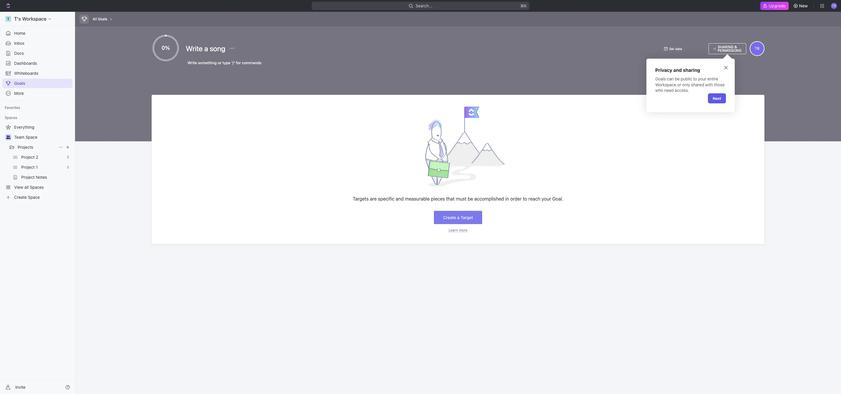 Task type: describe. For each thing, give the bounding box(es) containing it.
team
[[14, 135, 24, 140]]

view all spaces
[[14, 185, 44, 190]]

goal.
[[553, 196, 564, 202]]

project for project notes
[[21, 175, 35, 180]]

1
[[36, 165, 38, 170]]

upgrade
[[769, 3, 786, 8]]

1 vertical spatial be
[[468, 196, 474, 202]]

with
[[706, 82, 714, 87]]

sharing
[[718, 45, 734, 49]]

team space
[[14, 135, 37, 140]]

goals for goals can be public to your entire workspace or only shared with those who need access.
[[656, 76, 667, 81]]

0 horizontal spatial tb button
[[750, 41, 765, 56]]

public
[[681, 76, 693, 81]]

projects
[[18, 145, 33, 150]]

everything
[[14, 125, 34, 130]]

project notes
[[21, 175, 47, 180]]

user group image
[[6, 136, 10, 139]]

3 for 1
[[67, 165, 69, 169]]

project notes link
[[21, 173, 71, 182]]

create a target
[[444, 215, 473, 220]]

pieces
[[431, 196, 445, 202]]

0 horizontal spatial your
[[542, 196, 552, 202]]

⌘k
[[521, 3, 527, 8]]

more
[[459, 228, 468, 233]]

privacy
[[656, 67, 673, 73]]

create space
[[14, 195, 40, 200]]

×
[[724, 63, 729, 71]]

docs
[[14, 51, 24, 56]]

reach
[[529, 196, 541, 202]]

view all spaces link
[[2, 183, 71, 192]]

× button
[[724, 63, 729, 71]]

only
[[683, 82, 691, 87]]

sharing & permissions
[[718, 45, 742, 53]]

next button
[[709, 93, 727, 103]]

2
[[36, 155, 38, 160]]

or
[[678, 82, 682, 87]]

entire
[[708, 76, 719, 81]]

tb for the leftmost tb 'dropdown button'
[[756, 46, 760, 51]]

3 for 2
[[67, 155, 69, 159]]

to inside goals can be public to your entire workspace or only shared with those who need access.
[[694, 76, 698, 81]]

are
[[370, 196, 377, 202]]

tree inside sidebar navigation
[[2, 123, 72, 202]]

favorites
[[5, 105, 20, 110]]

set date button
[[662, 45, 706, 52]]

dashboards link
[[2, 59, 72, 68]]

permissions
[[718, 48, 742, 53]]

t
[[7, 17, 9, 21]]

be inside goals can be public to your entire workspace or only shared with those who need access.
[[676, 76, 680, 81]]

more button
[[2, 89, 72, 98]]

goals can be public to your entire workspace or only shared with those who need access.
[[656, 76, 726, 93]]

&
[[735, 45, 738, 49]]

favorites button
[[2, 104, 23, 111]]

can
[[668, 76, 674, 81]]

1 vertical spatial to
[[523, 196, 528, 202]]

t's workspace
[[14, 16, 47, 22]]

new button
[[792, 1, 812, 11]]

create space link
[[2, 193, 71, 202]]

dashboards
[[14, 61, 37, 66]]

accomplished
[[475, 196, 505, 202]]

all
[[24, 185, 29, 190]]

targets
[[353, 196, 369, 202]]

docs link
[[2, 49, 72, 58]]

1 horizontal spatial spaces
[[30, 185, 44, 190]]



Task type: vqa. For each thing, say whether or not it's contained in the screenshot.
the Use template corresponding to Time Tracking Dashboard
no



Task type: locate. For each thing, give the bounding box(es) containing it.
next
[[713, 96, 722, 101]]

space
[[26, 135, 37, 140], [28, 195, 40, 200]]

projects link
[[18, 143, 56, 152]]

learn more
[[449, 228, 468, 233]]

project left 2
[[21, 155, 35, 160]]

tb for tb 'dropdown button' to the right
[[833, 4, 837, 7]]

write
[[186, 44, 203, 53]]

space down everything 'link'
[[26, 135, 37, 140]]

0 vertical spatial workspace
[[22, 16, 47, 22]]

1 vertical spatial space
[[28, 195, 40, 200]]

1 project from the top
[[21, 155, 35, 160]]

1 vertical spatial tb
[[756, 46, 760, 51]]

project up view all spaces
[[21, 175, 35, 180]]

create
[[14, 195, 27, 200]]

3 project from the top
[[21, 175, 35, 180]]

project 2 link
[[21, 153, 64, 162]]

0 horizontal spatial tb
[[756, 46, 760, 51]]

0 horizontal spatial and
[[396, 196, 404, 202]]

0 vertical spatial to
[[694, 76, 698, 81]]

1 horizontal spatial to
[[694, 76, 698, 81]]

whiteboards link
[[2, 69, 72, 78]]

project left 1
[[21, 165, 35, 170]]

your left the "goal."
[[542, 196, 552, 202]]

tb
[[833, 4, 837, 7], [756, 46, 760, 51]]

1 horizontal spatial be
[[676, 76, 680, 81]]

2 vertical spatial project
[[21, 175, 35, 180]]

2 3 from the top
[[67, 165, 69, 169]]

2 project from the top
[[21, 165, 35, 170]]

workspace up the home link
[[22, 16, 47, 22]]

to right order
[[523, 196, 528, 202]]

your up shared
[[699, 76, 707, 81]]

learn
[[449, 228, 458, 233]]

sharing
[[684, 67, 701, 73]]

0 vertical spatial space
[[26, 135, 37, 140]]

and
[[674, 67, 683, 73], [396, 196, 404, 202]]

0 vertical spatial your
[[699, 76, 707, 81]]

goals link
[[2, 79, 72, 88]]

view
[[14, 185, 23, 190]]

0 horizontal spatial to
[[523, 196, 528, 202]]

project
[[21, 155, 35, 160], [21, 165, 35, 170], [21, 175, 35, 180]]

spaces down favorites button
[[5, 116, 17, 120]]

invite
[[15, 385, 26, 390]]

learn more link
[[449, 228, 468, 233]]

spaces
[[5, 116, 17, 120], [30, 185, 44, 190]]

tree containing everything
[[2, 123, 72, 202]]

must
[[456, 196, 467, 202]]

3
[[67, 155, 69, 159], [67, 165, 69, 169]]

write a song
[[186, 44, 227, 53]]

whiteboards
[[14, 71, 38, 76]]

0 vertical spatial 3
[[67, 155, 69, 159]]

song
[[210, 44, 226, 53]]

1 vertical spatial workspace
[[656, 82, 677, 87]]

specific
[[378, 196, 395, 202]]

1 3 from the top
[[67, 155, 69, 159]]

privacy and sharing
[[656, 67, 701, 73]]

0 horizontal spatial workspace
[[22, 16, 47, 22]]

more
[[14, 91, 24, 96]]

be up "or"
[[676, 76, 680, 81]]

set
[[670, 47, 675, 51]]

need
[[665, 88, 674, 93]]

your
[[699, 76, 707, 81], [542, 196, 552, 202]]

space for team space
[[26, 135, 37, 140]]

space down view all spaces link
[[28, 195, 40, 200]]

0 vertical spatial tb button
[[830, 1, 840, 11]]

0 horizontal spatial spaces
[[5, 116, 17, 120]]

project 2
[[21, 155, 38, 160]]

1 vertical spatial spaces
[[30, 185, 44, 190]]

0 horizontal spatial be
[[468, 196, 474, 202]]

goals down privacy
[[656, 76, 667, 81]]

0 vertical spatial be
[[676, 76, 680, 81]]

1 vertical spatial your
[[542, 196, 552, 202]]

targets are specific and measurable pieces that must be accomplished in order to reach your goal.
[[353, 196, 564, 202]]

upgrade link
[[761, 2, 789, 10]]

1 horizontal spatial and
[[674, 67, 683, 73]]

t's workspace, , element
[[5, 16, 11, 22]]

and right specific
[[396, 196, 404, 202]]

sidebar navigation
[[0, 12, 76, 394]]

goals up more
[[14, 81, 25, 86]]

project 1
[[21, 165, 38, 170]]

a
[[204, 44, 208, 53]]

be
[[676, 76, 680, 81], [468, 196, 474, 202]]

1 horizontal spatial tb
[[833, 4, 837, 7]]

0 horizontal spatial goals
[[14, 81, 25, 86]]

that
[[447, 196, 455, 202]]

who
[[656, 88, 664, 93]]

inbox link
[[2, 39, 72, 48]]

0 vertical spatial spaces
[[5, 116, 17, 120]]

1 horizontal spatial your
[[699, 76, 707, 81]]

goals for goals
[[14, 81, 25, 86]]

spaces up the create space link
[[30, 185, 44, 190]]

be right the must in the right of the page
[[468, 196, 474, 202]]

0 vertical spatial project
[[21, 155, 35, 160]]

tree
[[2, 123, 72, 202]]

and inside the "×" dialog
[[674, 67, 683, 73]]

project for project 1
[[21, 165, 35, 170]]

to up shared
[[694, 76, 698, 81]]

project 1 link
[[21, 163, 64, 172]]

workspace inside goals can be public to your entire workspace or only shared with those who need access.
[[656, 82, 677, 87]]

in
[[506, 196, 510, 202]]

all goals link
[[91, 15, 109, 23]]

order
[[511, 196, 522, 202]]

new
[[800, 3, 809, 8]]

and up can
[[674, 67, 683, 73]]

1 vertical spatial and
[[396, 196, 404, 202]]

1 horizontal spatial workspace
[[656, 82, 677, 87]]

space for create space
[[28, 195, 40, 200]]

3 up project notes link
[[67, 165, 69, 169]]

× dialog
[[647, 59, 736, 112]]

t's
[[14, 16, 21, 22]]

1 vertical spatial project
[[21, 165, 35, 170]]

workspace up need
[[656, 82, 677, 87]]

1 vertical spatial tb button
[[750, 41, 765, 56]]

date
[[676, 47, 683, 51]]

notes
[[36, 175, 47, 180]]

home
[[14, 31, 25, 36]]

home link
[[2, 29, 72, 38]]

1 horizontal spatial goals
[[656, 76, 667, 81]]

team space link
[[14, 133, 71, 142]]

everything link
[[2, 123, 71, 132]]

goals inside sidebar navigation
[[14, 81, 25, 86]]

shared
[[692, 82, 705, 87]]

project for project 2
[[21, 155, 35, 160]]

all goals
[[93, 17, 107, 21]]

inbox
[[14, 41, 24, 46]]

to
[[694, 76, 698, 81], [523, 196, 528, 202]]

set date
[[670, 47, 683, 51]]

search...
[[416, 3, 433, 8]]

0 vertical spatial and
[[674, 67, 683, 73]]

1 horizontal spatial tb button
[[830, 1, 840, 11]]

3 right project 2 link
[[67, 155, 69, 159]]

tb button
[[830, 1, 840, 11], [750, 41, 765, 56]]

0 vertical spatial tb
[[833, 4, 837, 7]]

workspace inside sidebar navigation
[[22, 16, 47, 22]]

1 vertical spatial 3
[[67, 165, 69, 169]]

measurable
[[405, 196, 430, 202]]

goals inside goals can be public to your entire workspace or only shared with those who need access.
[[656, 76, 667, 81]]

your inside goals can be public to your entire workspace or only shared with those who need access.
[[699, 76, 707, 81]]

access.
[[675, 88, 690, 93]]

those
[[715, 82, 725, 87]]



